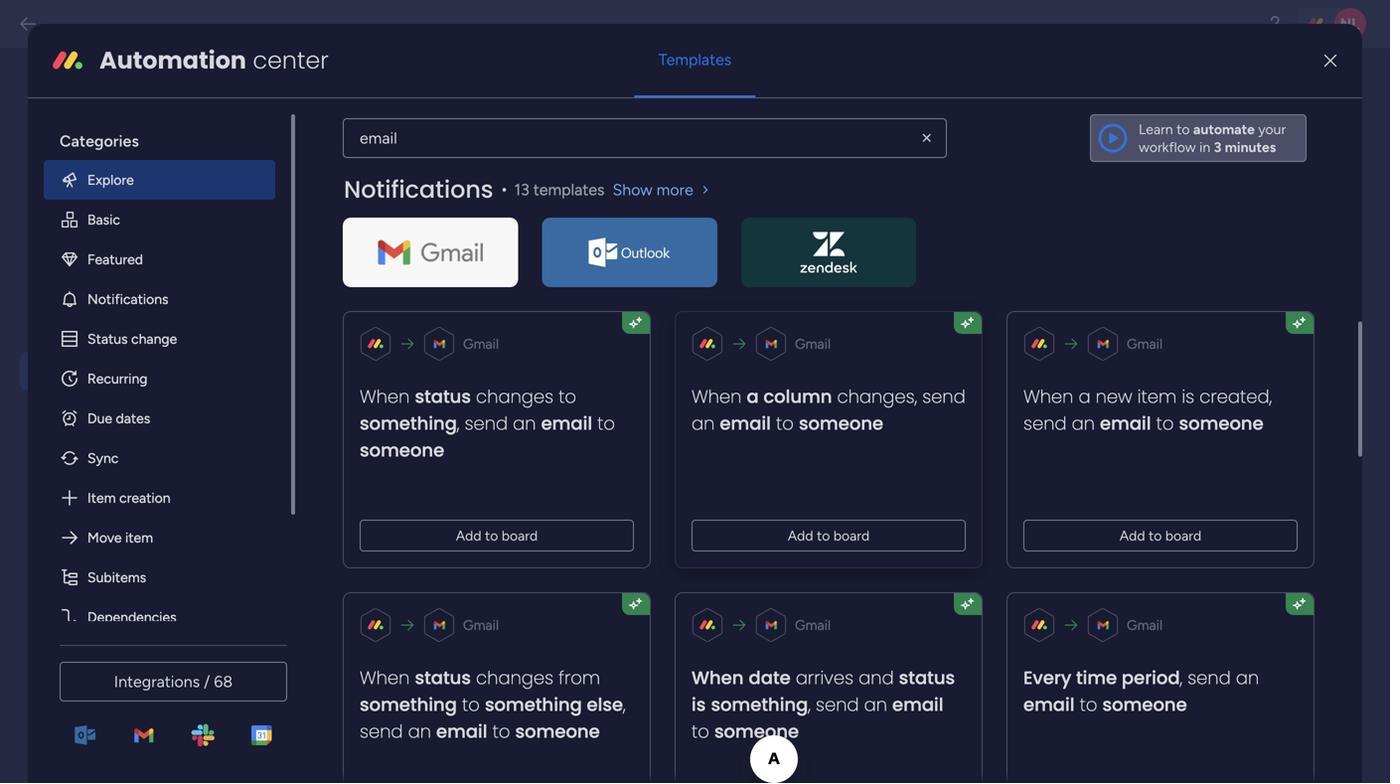 Task type: locate. For each thing, give the bounding box(es) containing it.
minutes
[[1225, 138, 1277, 155]]

api left token
[[390, 443, 412, 461]]

new
[[366, 211, 391, 227], [1096, 384, 1133, 409]]

dapulse info image
[[350, 270, 370, 300]]

api down status in the top left of the page
[[75, 361, 101, 382]]

0 vertical spatial app
[[475, 376, 501, 394]]

cross account copier button
[[20, 659, 251, 724]]

capabilities
[[390, 399, 465, 417]]

status up , send an
[[415, 665, 471, 691]]

someone down changes,
[[799, 411, 884, 436]]

is inside when a new item is created, send an
[[1182, 384, 1195, 409]]

gmail up when status changes from something to something else on the left of page
[[463, 617, 499, 634]]

send inside , send an
[[360, 719, 403, 744]]

when for when date arrives and status is something , send an email to someone
[[692, 665, 744, 691]]

1 vertical spatial item
[[125, 529, 153, 546]]

0 horizontal spatial more
[[75, 127, 110, 145]]

automation center
[[99, 43, 329, 77]]

changes up it's
[[476, 384, 554, 409]]

status right "and" in the right bottom of the page
[[899, 665, 956, 691]]

be
[[578, 272, 595, 290]]

1 add to board button from the left
[[360, 520, 634, 552]]

when
[[360, 384, 410, 409], [692, 384, 742, 409], [1024, 384, 1074, 409], [360, 665, 410, 691], [692, 665, 744, 691]]

security
[[75, 317, 140, 339]]

add to board
[[456, 527, 538, 544], [788, 527, 870, 544], [1120, 527, 1202, 544]]

explore option
[[44, 160, 275, 200]]

1 vertical spatial new
[[1096, 384, 1133, 409]]

administration learn more
[[35, 85, 233, 145]]

0 horizontal spatial add
[[456, 527, 482, 544]]

app up the order
[[475, 376, 501, 394]]

gmail
[[463, 335, 499, 352], [795, 335, 831, 352], [1127, 335, 1163, 352], [463, 617, 499, 634], [795, 617, 831, 634], [1127, 617, 1163, 634]]

dependencies option
[[44, 597, 275, 637]]

0 horizontal spatial learn
[[35, 127, 72, 145]]

due dates option
[[44, 398, 275, 438]]

email to someone down when status changes from something to something else on the left of page
[[436, 719, 600, 744]]

general button
[[20, 177, 251, 216]]

personal
[[330, 145, 387, 163]]

1 a from the left
[[747, 384, 759, 409]]

0 horizontal spatial in
[[469, 399, 480, 417]]

learn
[[1139, 121, 1174, 137], [35, 127, 72, 145]]

13 templates
[[514, 180, 605, 199]]

your right keep at the bottom left of the page
[[677, 421, 707, 439]]

0 vertical spatial token
[[398, 90, 456, 116]]

to inside 'every time period , send an email to someone'
[[1080, 692, 1098, 718]]

1 the from the top
[[390, 272, 414, 290]]

someone down capabilities
[[360, 438, 445, 463]]

status inside when date arrives and status is something , send an email to someone
[[899, 665, 956, 691]]

gmail up period
[[1127, 617, 1163, 634]]

status up experience.
[[415, 384, 471, 409]]

gmail for arrives and
[[795, 617, 831, 634]]

3
[[1214, 138, 1222, 155]]

1 add to board from the left
[[456, 527, 538, 544]]

show
[[613, 180, 653, 199]]

2 horizontal spatial board
[[1166, 527, 1202, 544]]

basic
[[87, 211, 120, 228]]

0 vertical spatial new
[[366, 211, 391, 227]]

app down capabilities
[[390, 421, 415, 439]]

sync
[[87, 450, 119, 467]]

2 a from the left
[[1079, 384, 1091, 409]]

in the new api there are only personal api tokens
[[330, 211, 613, 227]]

learn down automation  center icon
[[35, 127, 72, 145]]

when inside when status changes to something , send an email to someone
[[360, 384, 410, 409]]

2 horizontal spatial add to board
[[1120, 527, 1202, 544]]

the for the monday app api gives you powerful capabilities in order to enhance your monday app experience. it's very important to keep your api token secure.
[[390, 376, 414, 394]]

monday icon image
[[350, 374, 369, 404]]

dependencies
[[87, 609, 177, 626]]

1 horizontal spatial is
[[1182, 384, 1195, 409]]

directory
[[145, 536, 216, 557]]

2 add to board from the left
[[788, 527, 870, 544]]

api left v2
[[330, 90, 363, 116]]

0 horizontal spatial notifications
[[87, 291, 169, 307]]

send inside when status changes to something , send an email to someone
[[465, 411, 508, 436]]

1 horizontal spatial app
[[475, 376, 501, 394]]

someone down date
[[715, 719, 799, 744]]

api inside the api documentation can be found at developers.monday.com
[[418, 272, 441, 290]]

1 vertical spatial your
[[602, 399, 631, 417]]

0 vertical spatial monday
[[418, 376, 472, 394]]

1 changes from the top
[[476, 384, 554, 409]]

gmail up arrives
[[795, 617, 831, 634]]

0 vertical spatial your
[[1259, 121, 1287, 137]]

back to workspace image
[[18, 14, 38, 34]]

keep
[[642, 421, 674, 439]]

api right personal
[[391, 145, 414, 163]]

1 horizontal spatial add to board button
[[692, 520, 966, 552]]

documentation
[[445, 272, 547, 290]]

1 vertical spatial more
[[657, 180, 694, 199]]

1 vertical spatial in
[[469, 399, 480, 417]]

0 vertical spatial notifications
[[344, 173, 494, 206]]

the inside the monday app api gives you powerful capabilities in order to enhance your monday app experience. it's very important to keep your api token secure.
[[390, 376, 414, 394]]

status inside when status changes to something , send an email to someone
[[415, 384, 471, 409]]

learn up workflow in the top of the page
[[1139, 121, 1174, 137]]

show more
[[613, 180, 694, 199]]

featured option
[[44, 239, 275, 279]]

automation
[[99, 43, 246, 77]]

gmail down developers.monday.com link
[[463, 335, 499, 352]]

token for api v2 token
[[398, 90, 456, 116]]

basic option
[[44, 200, 275, 239]]

3 add to board from the left
[[1120, 527, 1202, 544]]

the right the dapulse info icon on the left top of the page
[[390, 272, 414, 290]]

api up developers.monday.com link
[[418, 272, 441, 290]]

new inside when a new item is created, send an
[[1096, 384, 1133, 409]]

0 horizontal spatial your
[[602, 399, 631, 417]]

gmail for changes, send an
[[795, 335, 831, 352]]

1 add from the left
[[456, 527, 482, 544]]

content directory
[[75, 536, 216, 557]]

email to someone down column
[[720, 411, 884, 436]]

experience.
[[419, 421, 495, 439]]

0 horizontal spatial is
[[692, 692, 706, 718]]

when status changes from something to something else
[[360, 665, 623, 718]]

the up capabilities
[[390, 376, 414, 394]]

notifications up security button
[[87, 291, 169, 307]]

monday up keep at the bottom left of the page
[[635, 399, 689, 417]]

api left there
[[394, 211, 413, 227]]

else
[[587, 692, 623, 718]]

files o image
[[664, 180, 678, 194]]

1 horizontal spatial more
[[657, 180, 694, 199]]

item creation option
[[44, 478, 275, 518]]

the monday app api gives you powerful capabilities in order to enhance your monday app experience. it's very important to keep your api token secure.
[[390, 376, 707, 461]]

is right else
[[692, 692, 706, 718]]

copy button
[[656, 171, 728, 203]]

cross account copier
[[74, 667, 189, 715]]

customization
[[75, 230, 190, 251]]

1 horizontal spatial item
[[1138, 384, 1177, 409]]

someone inside when status changes to something , send an email to someone
[[360, 438, 445, 463]]

1 horizontal spatial board
[[834, 527, 870, 544]]

1 horizontal spatial a
[[1079, 384, 1091, 409]]

email to someone
[[720, 411, 884, 436], [1101, 411, 1264, 436], [436, 719, 600, 744]]

can
[[550, 272, 574, 290]]

changes
[[476, 384, 554, 409], [476, 665, 554, 691]]

learn more link
[[35, 125, 251, 148]]

categories heading
[[44, 114, 275, 160]]

gmail up column
[[795, 335, 831, 352]]

1 board from the left
[[502, 527, 538, 544]]

your up minutes at the right top
[[1259, 121, 1287, 137]]

integrations / 68 button
[[60, 662, 287, 702]]

status for ,
[[415, 384, 471, 409]]

notifications
[[344, 173, 494, 206], [87, 291, 169, 307]]

2 the from the top
[[390, 376, 414, 394]]

an inside when status changes to something , send an email to someone
[[513, 411, 536, 436]]

recurring
[[87, 370, 148, 387]]

1 vertical spatial the
[[390, 376, 414, 394]]

a
[[747, 384, 759, 409], [1079, 384, 1091, 409]]

1 vertical spatial changes
[[476, 665, 554, 691]]

apps
[[75, 580, 116, 601]]

add to board button
[[360, 520, 634, 552], [692, 520, 966, 552], [1024, 520, 1298, 552]]

token right v2
[[398, 90, 456, 116]]

0 horizontal spatial new
[[366, 211, 391, 227]]

your down 'powerful'
[[602, 399, 631, 417]]

send inside when date arrives and status is something , send an email to someone
[[816, 692, 859, 718]]

, inside when status changes to something , send an email to someone
[[457, 411, 460, 436]]

when for when status changes to something , send an email to someone
[[360, 384, 410, 409]]

1 vertical spatial notifications
[[87, 291, 169, 307]]

changes,
[[838, 384, 918, 409]]

monday
[[418, 376, 472, 394], [635, 399, 689, 417]]

billing button
[[20, 396, 251, 435]]

more
[[75, 127, 110, 145], [657, 180, 694, 199]]

someone down else
[[515, 719, 600, 744]]

1 vertical spatial token
[[417, 145, 457, 163]]

changes inside when status changes from something to something else
[[476, 665, 554, 691]]

0 horizontal spatial add to board
[[456, 527, 538, 544]]

cross
[[74, 667, 119, 688]]

usage stats
[[75, 448, 168, 470]]

changes up , send an
[[476, 665, 554, 691]]

subitems
[[87, 569, 146, 586]]

in left the order
[[469, 399, 480, 417]]

board
[[502, 527, 538, 544], [834, 527, 870, 544], [1166, 527, 1202, 544]]

3 add from the left
[[1120, 527, 1146, 544]]

0 vertical spatial in
[[1200, 138, 1211, 155]]

0 vertical spatial item
[[1138, 384, 1177, 409]]

status change option
[[44, 319, 275, 359]]

1 vertical spatial monday
[[635, 399, 689, 417]]

api up the order
[[504, 376, 527, 394]]

2 horizontal spatial add to board button
[[1024, 520, 1298, 552]]

changes, send an
[[692, 384, 966, 436]]

, inside 'every time period , send an email to someone'
[[1181, 665, 1183, 691]]

status for to
[[415, 665, 471, 691]]

0 vertical spatial the
[[390, 272, 414, 290]]

new for api
[[366, 211, 391, 227]]

2 add to board button from the left
[[692, 520, 966, 552]]

someone down period
[[1103, 692, 1188, 718]]

when inside when date arrives and status is something , send an email to someone
[[692, 665, 744, 691]]

is left 'created,'
[[1182, 384, 1195, 409]]

2 horizontal spatial add
[[1120, 527, 1146, 544]]

0 horizontal spatial monday
[[418, 376, 472, 394]]

someone inside when date arrives and status is something , send an email to someone
[[715, 719, 799, 744]]

developers.monday.com
[[390, 294, 552, 312]]

0 horizontal spatial a
[[747, 384, 759, 409]]

0 horizontal spatial add to board button
[[360, 520, 634, 552]]

0 horizontal spatial item
[[125, 529, 153, 546]]

usage
[[75, 448, 125, 470]]

an inside 'every time period , send an email to someone'
[[1237, 665, 1260, 691]]

move item
[[87, 529, 153, 546]]

0 vertical spatial more
[[75, 127, 110, 145]]

a inside when a new item is created, send an
[[1079, 384, 1091, 409]]

due dates
[[87, 410, 150, 427]]

1 horizontal spatial new
[[1096, 384, 1133, 409]]

clear search image
[[919, 129, 936, 147]]

status change
[[87, 330, 177, 347]]

the inside the api documentation can be found at developers.monday.com
[[390, 272, 414, 290]]

3 add to board button from the left
[[1024, 520, 1298, 552]]

in left 3
[[1200, 138, 1211, 155]]

notifications up there
[[344, 173, 494, 206]]

integrations / 68
[[114, 673, 233, 691]]

add for someone
[[788, 527, 814, 544]]

app
[[475, 376, 501, 394], [390, 421, 415, 439]]

something
[[360, 411, 457, 436], [360, 692, 457, 718], [485, 692, 582, 718], [711, 692, 809, 718]]

permissions button
[[20, 615, 251, 654]]

change
[[131, 330, 177, 347]]

email to someone down 'created,'
[[1101, 411, 1264, 436]]

item inside 'option'
[[125, 529, 153, 546]]

2 add from the left
[[788, 527, 814, 544]]

status inside when status changes from something to something else
[[415, 665, 471, 691]]

categories
[[60, 131, 139, 150]]

notifications option
[[44, 279, 275, 319]]

1 vertical spatial is
[[692, 692, 706, 718]]

token
[[416, 443, 454, 461]]

item inside when a new item is created, send an
[[1138, 384, 1177, 409]]

Search for a column type search field
[[343, 118, 947, 158]]

gmail for to
[[1127, 335, 1163, 352]]

gmail up when a new item is created, send an
[[1127, 335, 1163, 352]]

a for new
[[1079, 384, 1091, 409]]

an
[[513, 411, 536, 436], [692, 411, 715, 436], [1072, 411, 1095, 436], [1237, 665, 1260, 691], [864, 692, 888, 718], [408, 719, 431, 744]]

0 vertical spatial is
[[1182, 384, 1195, 409]]

1 vertical spatial app
[[390, 421, 415, 439]]

0 horizontal spatial app
[[390, 421, 415, 439]]

token up there
[[417, 145, 457, 163]]

when a new item is created, send an
[[1024, 384, 1273, 436]]

is
[[1182, 384, 1195, 409], [692, 692, 706, 718]]

someone down 'created,'
[[1180, 411, 1264, 436]]

1 horizontal spatial your
[[677, 421, 707, 439]]

1 horizontal spatial add to board
[[788, 527, 870, 544]]

add
[[456, 527, 482, 544], [788, 527, 814, 544], [1120, 527, 1146, 544]]

when inside when status changes from something to something else
[[360, 665, 410, 691]]

add to board button for email
[[360, 520, 634, 552]]

1 horizontal spatial add
[[788, 527, 814, 544]]

explore
[[87, 171, 134, 188]]

2 changes from the top
[[476, 665, 554, 691]]

monday up capabilities
[[418, 376, 472, 394]]

token
[[398, 90, 456, 116], [417, 145, 457, 163]]

time
[[1077, 665, 1118, 691]]

2 board from the left
[[834, 527, 870, 544]]

None search field
[[343, 118, 947, 158]]

add for email
[[456, 527, 482, 544]]

0 horizontal spatial board
[[502, 527, 538, 544]]

0 vertical spatial changes
[[476, 384, 554, 409]]

changes inside when status changes to something , send an email to someone
[[476, 384, 554, 409]]

1 horizontal spatial in
[[1200, 138, 1211, 155]]

gmail for changes to
[[463, 335, 499, 352]]

secure.
[[458, 443, 505, 461]]

2 horizontal spatial your
[[1259, 121, 1287, 137]]

when inside when a new item is created, send an
[[1024, 384, 1074, 409]]



Task type: describe. For each thing, give the bounding box(es) containing it.
there
[[417, 211, 447, 227]]

email inside when date arrives and status is something , send an email to someone
[[893, 692, 944, 718]]

in inside the monday app api gives you powerful capabilities in order to enhance your monday app experience. it's very important to keep your api token secure.
[[469, 399, 480, 417]]

api down 13 templates
[[552, 211, 571, 227]]

in inside "your workflow in"
[[1200, 138, 1211, 155]]

from
[[559, 665, 601, 691]]

, send an
[[360, 692, 626, 744]]

recurring option
[[44, 359, 275, 398]]

1 horizontal spatial monday
[[635, 399, 689, 417]]

only
[[472, 211, 496, 227]]

someone inside 'every time period , send an email to someone'
[[1103, 692, 1188, 718]]

1 horizontal spatial email to someone
[[720, 411, 884, 436]]

2 vertical spatial your
[[677, 421, 707, 439]]

copier
[[74, 694, 123, 715]]

users button
[[20, 265, 251, 304]]

move item option
[[44, 518, 275, 557]]

something inside when date arrives and status is something , send an email to someone
[[711, 692, 809, 718]]

copy
[[686, 178, 720, 195]]

an inside , send an
[[408, 719, 431, 744]]

, inside when date arrives and status is something , send an email to someone
[[809, 692, 811, 718]]

every time period , send an email to someone
[[1024, 665, 1260, 718]]

api button
[[20, 352, 251, 391]]

email inside when status changes to something , send an email to someone
[[541, 411, 593, 436]]

created,
[[1200, 384, 1273, 409]]

when for when a column
[[692, 384, 742, 409]]

learn inside the administration learn more
[[35, 127, 72, 145]]

you
[[569, 376, 594, 394]]

is inside when date arrives and status is something , send an email to someone
[[692, 692, 706, 718]]

period
[[1122, 665, 1181, 691]]

more inside the administration learn more
[[75, 127, 110, 145]]

order
[[484, 399, 520, 417]]

move
[[87, 529, 122, 546]]

the for the api documentation can be found at developers.monday.com
[[390, 272, 414, 290]]

api inside button
[[75, 361, 101, 382]]

integrations
[[114, 673, 200, 691]]

send inside changes, send an
[[923, 384, 966, 409]]

content directory button
[[20, 527, 251, 566]]

permissions
[[75, 623, 168, 645]]

tokens
[[574, 211, 613, 227]]

an inside when a new item is created, send an
[[1072, 411, 1095, 436]]

send inside when a new item is created, send an
[[1024, 411, 1067, 436]]

new for item
[[1096, 384, 1133, 409]]

when date arrives and status is something , send an email to someone
[[692, 665, 956, 744]]

2 horizontal spatial email to someone
[[1101, 411, 1264, 436]]

at
[[642, 272, 655, 290]]

billing
[[75, 405, 121, 426]]

apps button
[[20, 571, 251, 610]]

powerful
[[598, 376, 657, 394]]

creation
[[119, 489, 171, 506]]

center
[[253, 43, 329, 77]]

account
[[124, 667, 189, 688]]

users
[[75, 273, 119, 295]]

developers.monday.com link
[[390, 294, 552, 312]]

the
[[344, 211, 363, 227]]

are
[[450, 211, 468, 227]]

and
[[859, 665, 894, 691]]

administration
[[35, 85, 233, 120]]

1 horizontal spatial learn
[[1139, 121, 1174, 137]]

add to board for someone
[[788, 527, 870, 544]]

every
[[1024, 665, 1072, 691]]

v2
[[369, 90, 392, 116]]

templates
[[534, 180, 605, 199]]

subitems option
[[44, 557, 275, 597]]

tidy up
[[75, 492, 135, 513]]

categories list box
[[44, 114, 295, 637]]

send inside 'every time period , send an email to someone'
[[1188, 665, 1231, 691]]

email inside 'every time period , send an email to someone'
[[1024, 692, 1075, 718]]

when status changes to something , send an email to someone
[[360, 384, 615, 463]]

automate
[[1194, 121, 1255, 137]]

when for when a new item is created, send an
[[1024, 384, 1074, 409]]

an inside changes, send an
[[692, 411, 715, 436]]

board for email
[[502, 527, 538, 544]]

your inside "your workflow in"
[[1259, 121, 1287, 137]]

0 horizontal spatial email to someone
[[436, 719, 600, 744]]

sync option
[[44, 438, 275, 478]]

item creation
[[87, 489, 171, 506]]

up
[[112, 492, 135, 513]]

add to board for email
[[456, 527, 538, 544]]

column
[[764, 384, 833, 409]]

when a column
[[692, 384, 833, 409]]

regenerate
[[658, 147, 720, 161]]

noah lott image
[[1335, 8, 1367, 40]]

usage stats button
[[20, 440, 251, 479]]

token for personal api token
[[417, 145, 457, 163]]

show more link
[[613, 180, 714, 200]]

a for column
[[747, 384, 759, 409]]

due
[[87, 410, 112, 427]]

important
[[554, 421, 620, 439]]

api v2 token
[[330, 90, 456, 116]]

an inside when date arrives and status is something , send an email to someone
[[864, 692, 888, 718]]

learn to automate
[[1139, 121, 1255, 137]]

to inside when date arrives and status is something , send an email to someone
[[692, 719, 710, 744]]

automation  center image
[[52, 44, 83, 76]]

changes for something
[[476, 665, 554, 691]]

featured
[[87, 251, 143, 268]]

when for when status changes from something to something else
[[360, 665, 410, 691]]

board for someone
[[834, 527, 870, 544]]

add to board button for someone
[[692, 520, 966, 552]]

help image
[[1266, 14, 1285, 34]]

tidy
[[75, 492, 108, 513]]

item
[[87, 489, 116, 506]]

3 minutes
[[1214, 138, 1277, 155]]

changes for send
[[476, 384, 554, 409]]

personal api token
[[330, 145, 457, 163]]

3 board from the left
[[1166, 527, 1202, 544]]

general
[[75, 186, 136, 207]]

workflow
[[1139, 138, 1197, 155]]

gives
[[531, 376, 566, 394]]

to inside when status changes from something to something else
[[462, 692, 480, 718]]

stats
[[129, 448, 168, 470]]

enhance
[[541, 399, 598, 417]]

13
[[514, 180, 530, 199]]

something inside when status changes to something , send an email to someone
[[360, 411, 457, 436]]

very
[[522, 421, 551, 439]]

found
[[599, 272, 638, 290]]

date
[[749, 665, 791, 691]]

personal
[[499, 211, 548, 227]]

, inside , send an
[[623, 692, 626, 718]]

it's
[[499, 421, 518, 439]]

gmail for changes from
[[463, 617, 499, 634]]

your workflow in
[[1139, 121, 1287, 155]]

1 horizontal spatial notifications
[[344, 173, 494, 206]]

in
[[330, 211, 341, 227]]

notifications inside option
[[87, 291, 169, 307]]



Task type: vqa. For each thing, say whether or not it's contained in the screenshot.
Board Publisher's the Board
no



